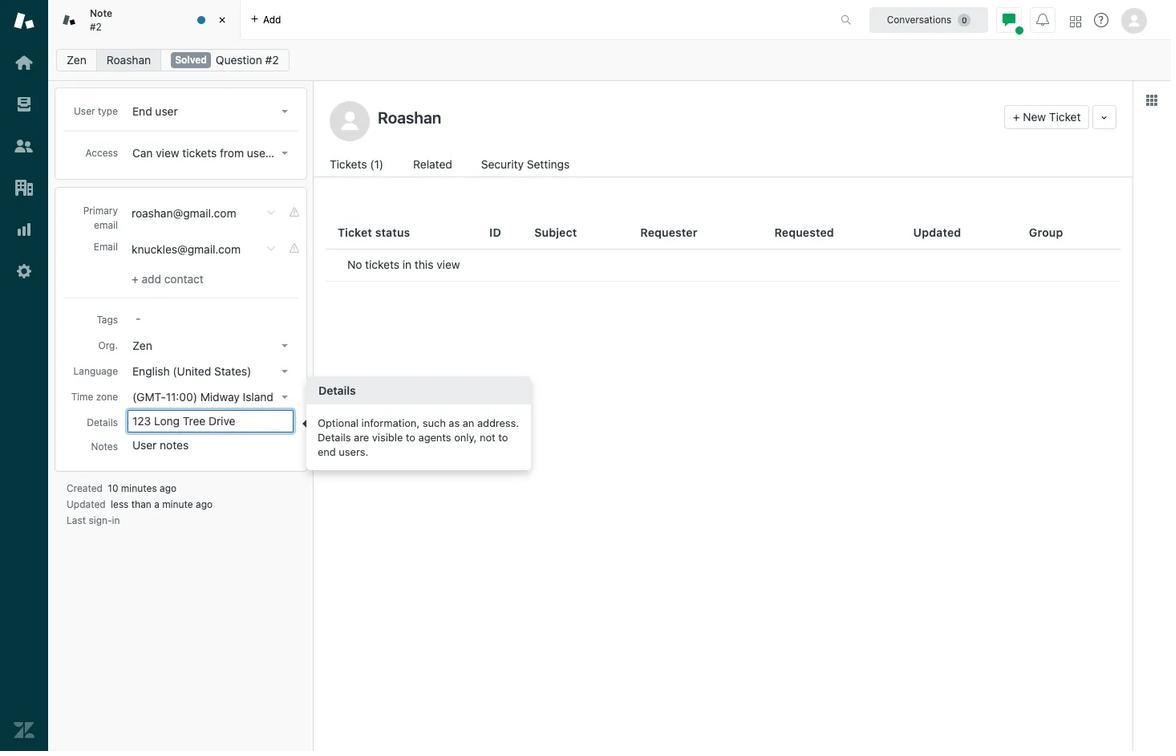 Task type: locate. For each thing, give the bounding box(es) containing it.
less
[[111, 498, 129, 510]]

tickets right no
[[365, 258, 400, 271]]

details up notes at the left bottom of the page
[[87, 416, 118, 428]]

are
[[354, 431, 369, 444]]

+ add contact
[[132, 272, 204, 286]]

ticket up no
[[338, 225, 372, 239]]

get started image
[[14, 52, 35, 73]]

1 vertical spatial in
[[112, 514, 120, 526]]

#2 down the note
[[90, 20, 102, 32]]

arrow down image for midway
[[282, 396, 288, 399]]

0 horizontal spatial updated
[[67, 498, 106, 510]]

user type
[[74, 105, 118, 117]]

user left type at the left
[[74, 105, 95, 117]]

0 horizontal spatial #2
[[90, 20, 102, 32]]

0 vertical spatial view
[[156, 146, 179, 160]]

2 arrow down image from the top
[[282, 344, 288, 347]]

user
[[74, 105, 95, 117], [132, 438, 157, 452]]

requested
[[775, 225, 834, 239]]

in left this
[[403, 258, 412, 271]]

view right can
[[156, 146, 179, 160]]

1 horizontal spatial +
[[1013, 110, 1020, 124]]

0 horizontal spatial ago
[[160, 482, 177, 494]]

ticket right new
[[1049, 110, 1081, 124]]

ticket inside button
[[1049, 110, 1081, 124]]

0 vertical spatial add
[[263, 13, 281, 25]]

0 vertical spatial ticket
[[1049, 110, 1081, 124]]

1 horizontal spatial user
[[132, 438, 157, 452]]

tab
[[48, 0, 241, 40]]

user notes
[[132, 438, 189, 452]]

subject
[[535, 225, 577, 239]]

(united
[[173, 364, 211, 378]]

email
[[94, 219, 118, 231]]

details for optional information, such as an address. details are visible to agents only, not to end users.
[[319, 384, 356, 398]]

get help image
[[1094, 13, 1109, 27]]

not
[[480, 431, 496, 444]]

1 vertical spatial zen
[[132, 339, 152, 352]]

0 horizontal spatial +
[[132, 272, 139, 286]]

1 horizontal spatial to
[[498, 431, 508, 444]]

can view tickets from user's org.
[[132, 146, 302, 160]]

arrow down image for tickets
[[282, 152, 288, 155]]

end user
[[132, 104, 178, 118]]

drive
[[209, 414, 236, 428]]

information,
[[362, 417, 420, 430]]

optional
[[318, 417, 359, 430]]

arrow down image down '-' field on the top left of page
[[282, 344, 288, 347]]

0 horizontal spatial zen
[[67, 53, 86, 67]]

0 vertical spatial #2
[[90, 20, 102, 32]]

1 vertical spatial tickets
[[365, 258, 400, 271]]

#2 inside 'secondary' element
[[265, 53, 279, 67]]

arrow down image inside english (united states) "button"
[[282, 370, 288, 373]]

None text field
[[373, 105, 998, 129]]

address.
[[477, 417, 519, 430]]

tab containing note
[[48, 0, 241, 40]]

grid
[[314, 217, 1133, 751]]

10
[[108, 482, 118, 494]]

updated inside the created 10 minutes ago updated less than a minute ago last sign-in
[[67, 498, 106, 510]]

zen button
[[128, 335, 294, 357]]

1 vertical spatial #2
[[265, 53, 279, 67]]

ago up minute
[[160, 482, 177, 494]]

security settings link
[[481, 156, 574, 177]]

+ new ticket button
[[1005, 105, 1090, 129]]

zen up english in the left of the page
[[132, 339, 152, 352]]

tree
[[183, 414, 206, 428]]

1 vertical spatial ticket
[[338, 225, 372, 239]]

conversations button
[[870, 7, 989, 32]]

tickets (1)
[[330, 157, 384, 171]]

island
[[243, 390, 273, 404]]

1 vertical spatial add
[[142, 272, 161, 286]]

1 vertical spatial details
[[87, 416, 118, 428]]

ago
[[160, 482, 177, 494], [196, 498, 213, 510]]

knuckles@gmail.com
[[132, 242, 241, 256]]

1 horizontal spatial zen
[[132, 339, 152, 352]]

roashan@gmail.com
[[132, 206, 236, 220]]

0 vertical spatial +
[[1013, 110, 1020, 124]]

no tickets in this view
[[347, 258, 460, 271]]

0 horizontal spatial tickets
[[182, 146, 217, 160]]

notes
[[91, 440, 118, 453]]

to right visible
[[406, 431, 416, 444]]

tickets left from
[[182, 146, 217, 160]]

1 horizontal spatial tickets
[[365, 258, 400, 271]]

+
[[1013, 110, 1020, 124], [132, 272, 139, 286]]

arrow down image right states)
[[282, 370, 288, 373]]

zen inside 'secondary' element
[[67, 53, 86, 67]]

created 10 minutes ago updated less than a minute ago last sign-in
[[67, 482, 213, 526]]

arrow down image
[[282, 152, 288, 155], [282, 344, 288, 347], [282, 370, 288, 373], [282, 396, 288, 399]]

arrow down image inside (gmt-11:00) midway island button
[[282, 396, 288, 399]]

0 horizontal spatial in
[[112, 514, 120, 526]]

tickets (1) link
[[330, 156, 386, 177]]

type
[[98, 105, 118, 117]]

1 vertical spatial updated
[[67, 498, 106, 510]]

1 to from the left
[[406, 431, 416, 444]]

arrow down image right the island
[[282, 396, 288, 399]]

updated
[[914, 225, 962, 239], [67, 498, 106, 510]]

end
[[318, 446, 336, 459]]

1 vertical spatial +
[[132, 272, 139, 286]]

roashan
[[107, 53, 151, 67]]

details
[[319, 384, 356, 398], [87, 416, 118, 428], [318, 431, 351, 444]]

as
[[449, 417, 460, 430]]

+ for + add contact
[[132, 272, 139, 286]]

+ left new
[[1013, 110, 1020, 124]]

add left the contact
[[142, 272, 161, 286]]

states)
[[214, 364, 251, 378]]

1 horizontal spatial view
[[437, 258, 460, 271]]

1 horizontal spatial ticket
[[1049, 110, 1081, 124]]

details up optional
[[319, 384, 356, 398]]

an
[[463, 417, 475, 430]]

view right this
[[437, 258, 460, 271]]

in inside the created 10 minutes ago updated less than a minute ago last sign-in
[[112, 514, 120, 526]]

0 vertical spatial tickets
[[182, 146, 217, 160]]

arrow down image inside the can view tickets from user's org. button
[[282, 152, 288, 155]]

#2 right question
[[265, 53, 279, 67]]

to down the address.
[[498, 431, 508, 444]]

add up question #2
[[263, 13, 281, 25]]

in down less
[[112, 514, 120, 526]]

tickets
[[182, 146, 217, 160], [365, 258, 400, 271]]

primary email
[[83, 205, 118, 231]]

conversations
[[887, 13, 952, 25]]

arrow down image right user's
[[282, 152, 288, 155]]

+ left the contact
[[132, 272, 139, 286]]

- field
[[129, 310, 294, 327]]

2 vertical spatial details
[[318, 431, 351, 444]]

add inside add popup button
[[263, 13, 281, 25]]

zendesk image
[[14, 720, 35, 741]]

1 horizontal spatial in
[[403, 258, 412, 271]]

zen left roashan
[[67, 53, 86, 67]]

0 vertical spatial details
[[319, 384, 356, 398]]

security settings
[[481, 157, 570, 171]]

3 arrow down image from the top
[[282, 370, 288, 373]]

0 horizontal spatial user
[[74, 105, 95, 117]]

#2 inside note #2
[[90, 20, 102, 32]]

english
[[132, 364, 170, 378]]

zen inside button
[[132, 339, 152, 352]]

user down the 123
[[132, 438, 157, 452]]

midway
[[200, 390, 240, 404]]

1 vertical spatial user
[[132, 438, 157, 452]]

details for 123 long tree drive
[[87, 416, 118, 428]]

zen link
[[56, 49, 97, 71]]

user for user type
[[74, 105, 95, 117]]

view inside button
[[156, 146, 179, 160]]

1 horizontal spatial add
[[263, 13, 281, 25]]

sign-
[[89, 514, 112, 526]]

ticket
[[1049, 110, 1081, 124], [338, 225, 372, 239]]

tickets
[[330, 157, 367, 171]]

view
[[156, 146, 179, 160], [437, 258, 460, 271]]

id
[[490, 225, 501, 239]]

1 horizontal spatial ago
[[196, 498, 213, 510]]

grid containing ticket status
[[314, 217, 1133, 751]]

tickets inside the can view tickets from user's org. button
[[182, 146, 217, 160]]

0 horizontal spatial to
[[406, 431, 416, 444]]

notes
[[160, 438, 189, 452]]

details down optional
[[318, 431, 351, 444]]

0 vertical spatial zen
[[67, 53, 86, 67]]

123
[[132, 414, 151, 428]]

optional information, such as an address. details are visible to agents only, not to end users.
[[318, 417, 519, 459]]

1 horizontal spatial #2
[[265, 53, 279, 67]]

+ inside button
[[1013, 110, 1020, 124]]

0 horizontal spatial view
[[156, 146, 179, 160]]

#2 for note #2
[[90, 20, 102, 32]]

1 arrow down image from the top
[[282, 152, 288, 155]]

add
[[263, 13, 281, 25], [142, 272, 161, 286]]

ago right minute
[[196, 498, 213, 510]]

4 arrow down image from the top
[[282, 396, 288, 399]]

0 vertical spatial user
[[74, 105, 95, 117]]

zendesk products image
[[1070, 16, 1082, 27]]

status
[[375, 225, 410, 239]]

to
[[406, 431, 416, 444], [498, 431, 508, 444]]

created
[[67, 482, 103, 494]]

1 horizontal spatial updated
[[914, 225, 962, 239]]

such
[[423, 417, 446, 430]]

requester
[[641, 225, 698, 239]]

0 horizontal spatial add
[[142, 272, 161, 286]]

arrow down image
[[282, 110, 288, 113]]

11:00)
[[166, 390, 197, 404]]

access
[[85, 147, 118, 159]]

zen
[[67, 53, 86, 67], [132, 339, 152, 352]]

0 horizontal spatial ticket
[[338, 225, 372, 239]]

a
[[154, 498, 160, 510]]



Task type: describe. For each thing, give the bounding box(es) containing it.
1 vertical spatial view
[[437, 258, 460, 271]]

english (united states) button
[[128, 360, 294, 383]]

note #2
[[90, 7, 112, 32]]

1 vertical spatial ago
[[196, 498, 213, 510]]

0 vertical spatial ago
[[160, 482, 177, 494]]

0 vertical spatial in
[[403, 258, 412, 271]]

related
[[413, 157, 452, 171]]

main element
[[0, 0, 48, 751]]

123 long tree drive
[[132, 414, 236, 428]]

primary
[[83, 205, 118, 217]]

roashan link
[[96, 49, 161, 71]]

zone
[[96, 391, 118, 403]]

0 vertical spatial updated
[[914, 225, 962, 239]]

minutes
[[121, 482, 157, 494]]

question
[[216, 53, 262, 67]]

contact
[[164, 272, 204, 286]]

can
[[132, 146, 153, 160]]

(1)
[[370, 157, 384, 171]]

add button
[[241, 0, 291, 39]]

only,
[[454, 431, 477, 444]]

user's
[[247, 146, 279, 160]]

from
[[220, 146, 244, 160]]

(gmt-11:00) midway island
[[132, 390, 273, 404]]

related link
[[413, 156, 454, 177]]

question #2
[[216, 53, 279, 67]]

ticket status
[[338, 225, 410, 239]]

2 to from the left
[[498, 431, 508, 444]]

tabs tab list
[[48, 0, 824, 40]]

end
[[132, 104, 152, 118]]

time zone
[[71, 391, 118, 403]]

long
[[154, 414, 180, 428]]

+ new ticket
[[1013, 110, 1081, 124]]

note
[[90, 7, 112, 19]]

last
[[67, 514, 86, 526]]

this
[[415, 258, 434, 271]]

no
[[347, 258, 362, 271]]

group
[[1029, 225, 1064, 239]]

can view tickets from user's org. button
[[128, 142, 302, 164]]

new
[[1023, 110, 1046, 124]]

admin image
[[14, 261, 35, 282]]

security
[[481, 157, 524, 171]]

visible
[[372, 431, 403, 444]]

(gmt-
[[132, 390, 166, 404]]

minute
[[162, 498, 193, 510]]

time
[[71, 391, 93, 403]]

email
[[94, 241, 118, 253]]

secondary element
[[48, 44, 1171, 76]]

than
[[131, 498, 152, 510]]

close image
[[214, 12, 230, 28]]

customers image
[[14, 136, 35, 156]]

#2 for question #2
[[265, 53, 279, 67]]

user
[[155, 104, 178, 118]]

reporting image
[[14, 219, 35, 240]]

views image
[[14, 94, 35, 115]]

+ for + new ticket
[[1013, 110, 1020, 124]]

end user button
[[128, 100, 294, 123]]

org.
[[282, 146, 302, 160]]

arrow down image for states)
[[282, 370, 288, 373]]

notifications image
[[1037, 13, 1050, 26]]

users.
[[339, 446, 368, 459]]

(gmt-11:00) midway island button
[[128, 386, 294, 408]]

button displays agent's chat status as online. image
[[1003, 13, 1016, 26]]

language
[[73, 365, 118, 377]]

user for user notes
[[132, 438, 157, 452]]

organizations image
[[14, 177, 35, 198]]

settings
[[527, 157, 570, 171]]

solved
[[175, 54, 207, 66]]

details inside optional information, such as an address. details are visible to agents only, not to end users.
[[318, 431, 351, 444]]

english (united states)
[[132, 364, 251, 378]]

arrow down image inside zen button
[[282, 344, 288, 347]]

org.
[[98, 339, 118, 351]]

apps image
[[1146, 94, 1159, 107]]

agents
[[419, 431, 451, 444]]

zendesk support image
[[14, 10, 35, 31]]



Task type: vqa. For each thing, say whether or not it's contained in the screenshot.
+ New Ticket in the right top of the page
yes



